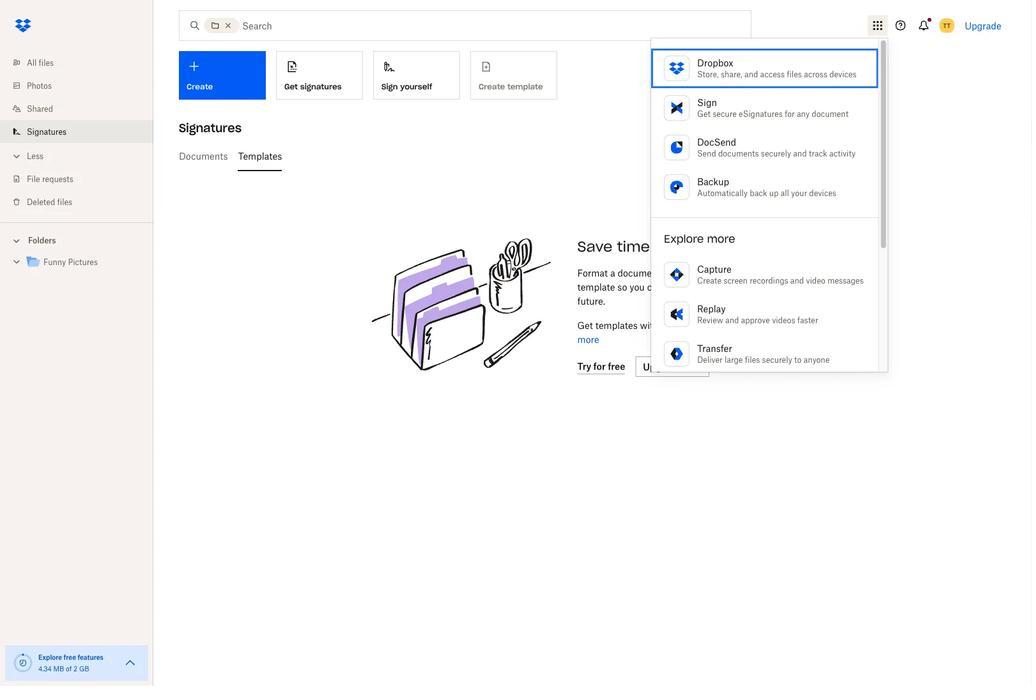 Task type: vqa. For each thing, say whether or not it's contained in the screenshot.
General
no



Task type: locate. For each thing, give the bounding box(es) containing it.
less image
[[10, 150, 23, 163]]

documents
[[179, 151, 228, 161]]

1 vertical spatial get
[[698, 109, 711, 119]]

for
[[785, 109, 795, 119]]

signatures up documents
[[179, 121, 242, 135]]

templates up capture
[[691, 238, 765, 256]]

learn more
[[578, 320, 774, 345]]

get left signatures
[[285, 82, 298, 92]]

to
[[795, 355, 802, 365]]

it right get
[[681, 282, 687, 293]]

and left the track
[[794, 149, 807, 158]]

get signatures button
[[276, 51, 363, 100]]

transfer deliver large files securely to anyone
[[698, 343, 830, 365]]

save time with templates
[[578, 238, 765, 256]]

more down future.
[[578, 334, 600, 345]]

save
[[578, 238, 613, 256]]

0 vertical spatial document
[[812, 109, 849, 119]]

0 vertical spatial dropbox
[[698, 57, 734, 68]]

sign inside button
[[382, 82, 398, 92]]

document right any on the top of page
[[812, 109, 849, 119]]

signatures down shared
[[27, 127, 67, 137]]

files inside transfer deliver large files securely to anyone
[[746, 355, 761, 365]]

1 horizontal spatial dropbox
[[698, 57, 734, 68]]

with for time
[[655, 238, 686, 256]]

0 vertical spatial more
[[708, 232, 736, 246]]

2 vertical spatial get
[[578, 320, 593, 331]]

shared
[[27, 104, 53, 114]]

dropbox up 'store,'
[[698, 57, 734, 68]]

1 vertical spatial securely
[[763, 355, 793, 365]]

0 vertical spatial with
[[655, 238, 686, 256]]

docsend send documents securely and track activity
[[698, 137, 856, 158]]

explore inside explore free features 4.34 mb of 2 gb
[[38, 654, 62, 662]]

devices inside backup automatically back up all your devices
[[810, 188, 837, 198]]

the
[[757, 282, 770, 293]]

more for learn more
[[578, 334, 600, 345]]

backup automatically back up all your devices
[[698, 176, 837, 198]]

devices inside dropbox store, share, and access files across devices
[[830, 69, 857, 79]]

signatures list item
[[0, 120, 153, 143]]

more inside learn more
[[578, 334, 600, 345]]

1 horizontal spatial explore
[[664, 232, 704, 246]]

tab list containing documents
[[179, 141, 1007, 171]]

list
[[0, 43, 153, 223]]

more
[[708, 232, 736, 246], [578, 334, 600, 345]]

with
[[655, 238, 686, 256], [641, 320, 659, 331]]

tab list
[[179, 141, 1007, 171]]

and right share,
[[745, 69, 759, 79]]

get left "secure"
[[698, 109, 711, 119]]

dropbox store, share, and access files across devices
[[698, 57, 857, 79]]

files right all
[[39, 58, 54, 67]]

learn more link
[[578, 320, 774, 345]]

0 horizontal spatial signatures
[[27, 127, 67, 137]]

2 a from the left
[[751, 268, 756, 279]]

1 vertical spatial sign
[[698, 97, 718, 108]]

template
[[578, 282, 616, 293]]

sign yourself button
[[373, 51, 460, 100]]

0 horizontal spatial explore
[[38, 654, 62, 662]]

secure
[[713, 109, 737, 119]]

securely inside transfer deliver large files securely to anyone
[[763, 355, 793, 365]]

0 horizontal spatial get
[[285, 82, 298, 92]]

more up capture
[[708, 232, 736, 246]]

explore more
[[664, 232, 736, 246]]

securely left to
[[763, 355, 793, 365]]

1 vertical spatial dropbox
[[662, 320, 698, 331]]

1 vertical spatial devices
[[810, 188, 837, 198]]

and
[[745, 69, 759, 79], [794, 149, 807, 158], [791, 276, 805, 286], [726, 316, 740, 325]]

folders button
[[0, 231, 153, 250]]

2
[[74, 665, 77, 673]]

files right large
[[746, 355, 761, 365]]

devices right across
[[830, 69, 857, 79]]

requests
[[42, 174, 73, 184]]

securely
[[762, 149, 792, 158], [763, 355, 793, 365]]

0 horizontal spatial document
[[618, 268, 661, 279]]

quota usage element
[[13, 654, 33, 674]]

0 horizontal spatial dropbox
[[662, 320, 698, 331]]

it left as
[[731, 268, 737, 279]]

all
[[27, 58, 37, 67]]

devices
[[830, 69, 857, 79], [810, 188, 837, 198]]

format
[[578, 268, 608, 279]]

0 horizontal spatial more
[[578, 334, 600, 345]]

document inside sign get secure esignatures for any document
[[812, 109, 849, 119]]

0 vertical spatial explore
[[664, 232, 704, 246]]

all files link
[[10, 51, 153, 74]]

screen
[[724, 276, 748, 286]]

documents tab
[[179, 141, 228, 171]]

more for explore more
[[708, 232, 736, 246]]

0 vertical spatial get
[[285, 82, 298, 92]]

videos
[[773, 316, 796, 325]]

explore for explore more
[[664, 232, 704, 246]]

list containing all files
[[0, 43, 153, 223]]

templates
[[238, 151, 282, 161]]

approve
[[742, 316, 771, 325]]

1 vertical spatial templates
[[596, 320, 638, 331]]

templates down future.
[[596, 320, 638, 331]]

features
[[78, 654, 104, 662]]

1 vertical spatial it
[[681, 282, 687, 293]]

messages
[[828, 276, 864, 286]]

devices right your
[[810, 188, 837, 198]]

upgrade link
[[966, 20, 1002, 31]]

dropbox
[[698, 57, 734, 68], [662, 320, 698, 331]]

0 vertical spatial templates
[[691, 238, 765, 256]]

large
[[725, 355, 743, 365]]

explore up once,
[[664, 232, 704, 246]]

0 vertical spatial securely
[[762, 149, 792, 158]]

document up you
[[618, 268, 661, 279]]

a right format
[[611, 268, 616, 279]]

anyone
[[804, 355, 830, 365]]

document inside format a document once, then save it as a template so you can get it signed again in the future.
[[618, 268, 661, 279]]

esignatures
[[739, 109, 783, 119]]

dropbox inside dropbox store, share, and access files across devices
[[698, 57, 734, 68]]

format a document once, then save it as a template so you can get it signed again in the future.
[[578, 268, 770, 307]]

1 vertical spatial explore
[[38, 654, 62, 662]]

file
[[27, 174, 40, 184]]

explore up 4.34
[[38, 654, 62, 662]]

replay
[[698, 303, 726, 314]]

get signatures
[[285, 82, 342, 92]]

photos link
[[10, 74, 153, 97]]

future.
[[578, 296, 606, 307]]

1 vertical spatial more
[[578, 334, 600, 345]]

files left across
[[787, 69, 802, 79]]

get
[[285, 82, 298, 92], [698, 109, 711, 119], [578, 320, 593, 331]]

automatically
[[698, 188, 748, 198]]

all files
[[27, 58, 54, 67]]

document
[[812, 109, 849, 119], [618, 268, 661, 279]]

1 vertical spatial document
[[618, 268, 661, 279]]

templates
[[691, 238, 765, 256], [596, 320, 638, 331]]

0 vertical spatial sign
[[382, 82, 398, 92]]

1 horizontal spatial a
[[751, 268, 756, 279]]

files right deleted
[[57, 197, 72, 207]]

less
[[27, 151, 44, 161]]

get down future.
[[578, 320, 593, 331]]

0 vertical spatial devices
[[830, 69, 857, 79]]

funny
[[43, 258, 66, 267]]

1 horizontal spatial more
[[708, 232, 736, 246]]

2 horizontal spatial get
[[698, 109, 711, 119]]

in
[[746, 282, 754, 293]]

signatures inside list item
[[27, 127, 67, 137]]

get inside button
[[285, 82, 298, 92]]

any
[[797, 109, 810, 119]]

sign up "secure"
[[698, 97, 718, 108]]

dropbox left review
[[662, 320, 698, 331]]

with down can
[[641, 320, 659, 331]]

access
[[761, 69, 785, 79]]

1 horizontal spatial get
[[578, 320, 593, 331]]

signatures
[[179, 121, 242, 135], [27, 127, 67, 137]]

and right review
[[726, 316, 740, 325]]

explore for explore free features 4.34 mb of 2 gb
[[38, 654, 62, 662]]

time
[[618, 238, 650, 256]]

with up once,
[[655, 238, 686, 256]]

0 horizontal spatial templates
[[596, 320, 638, 331]]

sign left yourself
[[382, 82, 398, 92]]

securely up backup automatically back up all your devices
[[762, 149, 792, 158]]

0 horizontal spatial sign
[[382, 82, 398, 92]]

signed
[[690, 282, 718, 293]]

1 horizontal spatial sign
[[698, 97, 718, 108]]

files inside all files link
[[39, 58, 54, 67]]

essentials.
[[700, 320, 745, 331]]

1 vertical spatial with
[[641, 320, 659, 331]]

video
[[807, 276, 826, 286]]

1 horizontal spatial document
[[812, 109, 849, 119]]

a right as
[[751, 268, 756, 279]]

signatures link
[[10, 120, 153, 143]]

1 horizontal spatial it
[[731, 268, 737, 279]]

0 horizontal spatial a
[[611, 268, 616, 279]]

and left video
[[791, 276, 805, 286]]

a
[[611, 268, 616, 279], [751, 268, 756, 279]]

sign inside sign get secure esignatures for any document
[[698, 97, 718, 108]]

None field
[[0, 0, 94, 14]]

files inside deleted files link
[[57, 197, 72, 207]]

0 horizontal spatial it
[[681, 282, 687, 293]]



Task type: describe. For each thing, give the bounding box(es) containing it.
then
[[688, 268, 707, 279]]

yourself
[[400, 82, 433, 92]]

store,
[[698, 69, 719, 79]]

backup
[[698, 176, 730, 187]]

pictures
[[68, 258, 98, 267]]

transfer
[[698, 343, 733, 354]]

with for templates
[[641, 320, 659, 331]]

files inside dropbox store, share, and access files across devices
[[787, 69, 802, 79]]

1 a from the left
[[611, 268, 616, 279]]

sign get secure esignatures for any document
[[698, 97, 849, 119]]

and inside docsend send documents securely and track activity
[[794, 149, 807, 158]]

mb
[[53, 665, 64, 673]]

so
[[618, 282, 628, 293]]

deleted files link
[[10, 191, 153, 214]]

4.34
[[38, 665, 52, 673]]

securely inside docsend send documents securely and track activity
[[762, 149, 792, 158]]

gb
[[79, 665, 89, 673]]

create
[[698, 276, 722, 286]]

get
[[665, 282, 679, 293]]

share,
[[721, 69, 743, 79]]

get templates with dropbox essentials.
[[578, 320, 745, 331]]

get for get signatures
[[285, 82, 298, 92]]

all
[[781, 188, 790, 198]]

review
[[698, 316, 724, 325]]

file requests link
[[10, 168, 153, 191]]

once,
[[663, 268, 686, 279]]

1 horizontal spatial templates
[[691, 238, 765, 256]]

sign for get
[[698, 97, 718, 108]]

upgrade
[[966, 20, 1002, 31]]

your
[[792, 188, 808, 198]]

and inside capture create screen recordings and video messages
[[791, 276, 805, 286]]

get for get templates with dropbox essentials.
[[578, 320, 593, 331]]

dropbox image
[[10, 13, 36, 38]]

and inside replay review and approve videos faster
[[726, 316, 740, 325]]

file requests
[[27, 174, 73, 184]]

free
[[64, 654, 76, 662]]

funny pictures link
[[26, 254, 143, 271]]

faster
[[798, 316, 819, 325]]

sign for yourself
[[382, 82, 398, 92]]

up
[[770, 188, 779, 198]]

templates tab
[[238, 141, 282, 171]]

explore free features 4.34 mb of 2 gb
[[38, 654, 104, 673]]

funny pictures
[[43, 258, 98, 267]]

documents
[[719, 149, 759, 158]]

capture
[[698, 264, 732, 275]]

photos
[[27, 81, 52, 90]]

sign yourself
[[382, 82, 433, 92]]

across
[[805, 69, 828, 79]]

capture create screen recordings and video messages
[[698, 264, 864, 286]]

signatures
[[300, 82, 342, 92]]

0 vertical spatial it
[[731, 268, 737, 279]]

docsend
[[698, 137, 737, 147]]

send
[[698, 149, 717, 158]]

track
[[810, 149, 828, 158]]

back
[[750, 188, 768, 198]]

of
[[66, 665, 72, 673]]

can
[[648, 282, 663, 293]]

1 horizontal spatial signatures
[[179, 121, 242, 135]]

folders
[[28, 236, 56, 246]]

replay review and approve videos faster
[[698, 303, 819, 325]]

get inside sign get secure esignatures for any document
[[698, 109, 711, 119]]

you
[[630, 282, 645, 293]]

as
[[739, 268, 749, 279]]

save
[[710, 268, 728, 279]]

and inside dropbox store, share, and access files across devices
[[745, 69, 759, 79]]

recordings
[[750, 276, 789, 286]]

deleted
[[27, 197, 55, 207]]

learn
[[750, 320, 774, 331]]

deleted files
[[27, 197, 72, 207]]

activity
[[830, 149, 856, 158]]

again
[[720, 282, 744, 293]]

deliver
[[698, 355, 723, 365]]



